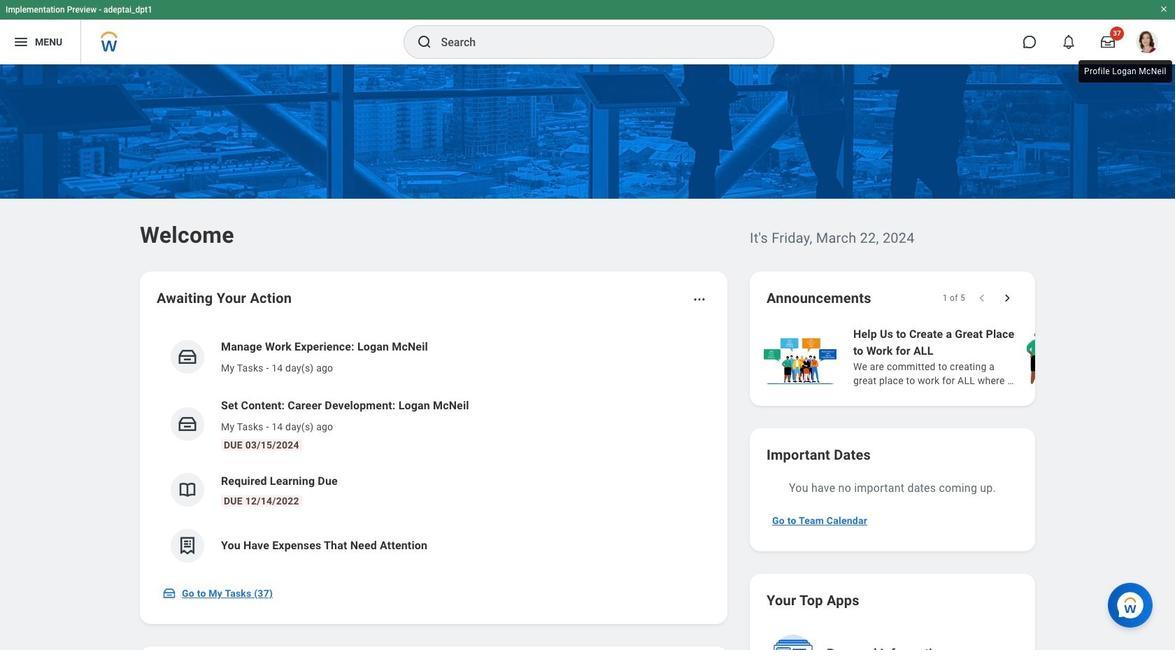 Task type: locate. For each thing, give the bounding box(es) containing it.
1 horizontal spatial list
[[761, 325, 1176, 389]]

list
[[761, 325, 1176, 389], [157, 328, 711, 574]]

inbox image
[[177, 346, 198, 367], [177, 414, 198, 435], [162, 586, 176, 600]]

notifications large image
[[1062, 35, 1076, 49]]

banner
[[0, 0, 1176, 64]]

tooltip
[[1076, 57, 1176, 85]]

inbox large image
[[1102, 35, 1116, 49]]

1 vertical spatial inbox image
[[177, 414, 198, 435]]

chevron right small image
[[1001, 291, 1015, 305]]

search image
[[416, 34, 433, 50]]

main content
[[0, 64, 1176, 650]]

related actions image
[[693, 293, 707, 307]]

2 vertical spatial inbox image
[[162, 586, 176, 600]]

status
[[943, 293, 966, 304]]



Task type: describe. For each thing, give the bounding box(es) containing it.
Search Workday  search field
[[441, 27, 745, 57]]

profile logan mcneil image
[[1137, 31, 1159, 56]]

justify image
[[13, 34, 29, 50]]

book open image
[[177, 479, 198, 500]]

0 vertical spatial inbox image
[[177, 346, 198, 367]]

dashboard expenses image
[[177, 535, 198, 556]]

0 horizontal spatial list
[[157, 328, 711, 574]]

close environment banner image
[[1160, 5, 1169, 13]]

chevron left small image
[[976, 291, 990, 305]]



